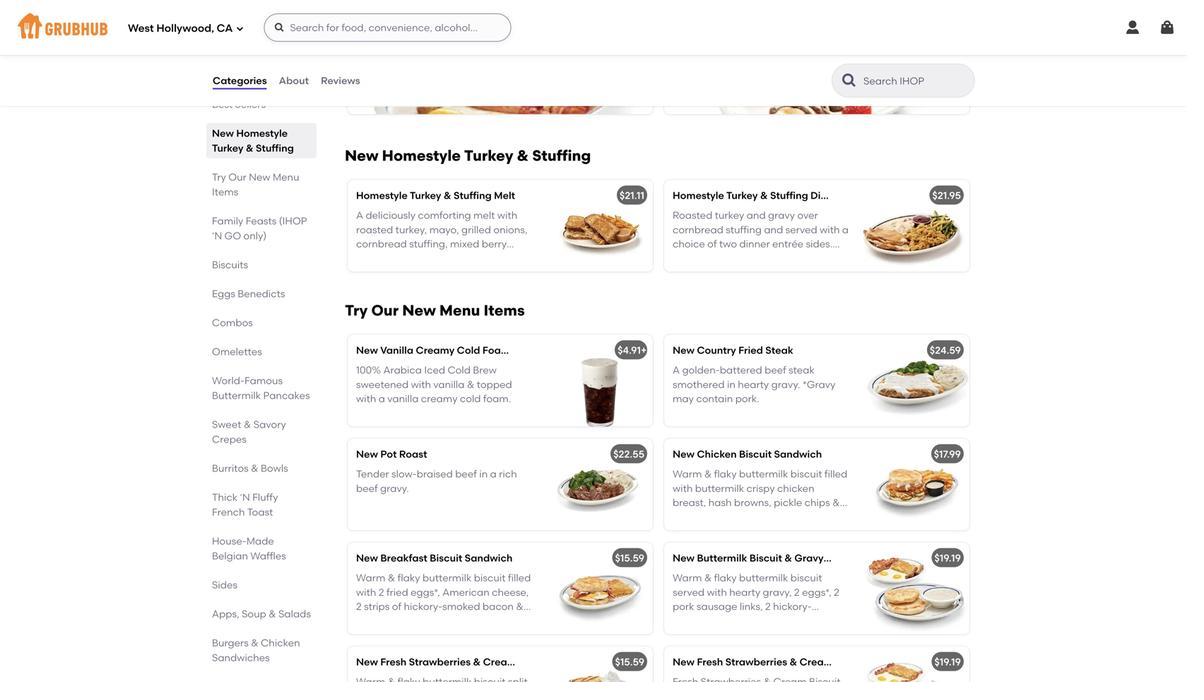 Task type: vqa. For each thing, say whether or not it's contained in the screenshot.
svg icon within 1 button
no



Task type: locate. For each thing, give the bounding box(es) containing it.
new homestyle turkey & stuffing tab
[[212, 126, 311, 155]]

$15.59 for new fresh strawberries & cream biscuit combo
[[615, 656, 645, 668]]

apps, soup & salads
[[212, 608, 311, 620]]

2 up hickory-
[[794, 586, 800, 598]]

$4.91 +
[[618, 344, 647, 356]]

1 $19.19 from the top
[[935, 552, 961, 564]]

may down smothered
[[673, 393, 694, 405]]

a down sweetened
[[379, 393, 385, 405]]

ordered
[[370, 5, 409, 17]]

new homestyle turkey & stuffing down sellers
[[212, 127, 294, 154]]

1 vertical spatial contain
[[732, 629, 769, 641]]

brew
[[538, 344, 563, 356], [473, 364, 497, 376]]

0 horizontal spatial fresh
[[380, 656, 407, 668]]

burritos
[[212, 462, 249, 474]]

$15.59 for new buttermilk biscuit & gravy combo
[[615, 552, 645, 564]]

1 vertical spatial sandwich
[[465, 552, 513, 564]]

cold down new vanilla creamy cold foam cold brew
[[448, 364, 471, 376]]

1 vertical spatial served
[[673, 586, 705, 598]]

brew up 'topped'
[[473, 364, 497, 376]]

homestyle
[[236, 127, 288, 139], [382, 147, 461, 165], [356, 189, 408, 201], [673, 189, 724, 201]]

breakfast
[[358, 68, 405, 80], [380, 552, 427, 564]]

1 horizontal spatial menu
[[440, 301, 480, 319]]

0 vertical spatial *gravy
[[803, 378, 836, 390]]

*gravy inside a golden-battered beef steak smothered in hearty gravy.  *gravy may contain pork.
[[803, 378, 836, 390]]

dinner
[[740, 238, 770, 250]]

with down sweetened
[[356, 393, 376, 405]]

0 horizontal spatial 2
[[765, 601, 771, 613]]

gravy. inside a golden-battered beef steak smothered in hearty gravy.  *gravy may contain pork.
[[772, 378, 800, 390]]

buttermilk down world-
[[212, 389, 261, 401]]

gravy. down slow-
[[380, 482, 409, 494]]

2 horizontal spatial beef
[[765, 364, 787, 376]]

feasts
[[246, 215, 277, 227]]

grubhub
[[426, 5, 468, 17]]

1 vertical spatial items
[[484, 301, 525, 319]]

thick 'n fluffy french toast tab
[[212, 490, 311, 519]]

cold for foam
[[457, 344, 480, 356]]

west hollywood, ca
[[128, 22, 233, 35]]

0 vertical spatial combo
[[826, 552, 862, 564]]

1 horizontal spatial gravy.
[[772, 378, 800, 390]]

strawberries
[[409, 656, 471, 668], [726, 656, 787, 668]]

salads
[[279, 608, 311, 620]]

0 vertical spatial buttermilk
[[212, 389, 261, 401]]

main navigation navigation
[[0, 0, 1187, 55]]

'n inside family feasts (ihop 'n go only)
[[212, 230, 222, 242]]

1 vertical spatial chicken
[[261, 637, 300, 649]]

0 horizontal spatial try
[[212, 171, 226, 183]]

hearty inside a golden-battered beef steak smothered in hearty gravy.  *gravy may contain pork.
[[738, 378, 769, 390]]

eggs benedicts tab
[[212, 286, 311, 301]]

2 right eggs*,
[[834, 586, 840, 598]]

sellers
[[235, 98, 266, 110]]

turkey inside new homestyle turkey & stuffing
[[212, 142, 244, 154]]

turkey
[[715, 209, 745, 221]]

1 vertical spatial try our new menu items
[[345, 301, 525, 319]]

0 horizontal spatial beef
[[356, 482, 378, 494]]

$19.19 for new fresh strawberries & cream biscuit combo
[[935, 656, 961, 668]]

buttermilk up flaky
[[697, 552, 747, 564]]

french
[[212, 506, 245, 518]]

of left two
[[708, 238, 717, 250]]

0 horizontal spatial served
[[673, 586, 705, 598]]

0 vertical spatial brew
[[538, 344, 563, 356]]

0 horizontal spatial new homestyle turkey & stuffing
[[212, 127, 294, 154]]

two
[[719, 238, 737, 250]]

cold
[[457, 344, 480, 356], [513, 344, 536, 356], [448, 364, 471, 376]]

house-made belgian waffles tab
[[212, 534, 311, 563]]

0 vertical spatial hearty
[[738, 378, 769, 390]]

*gravy down smoked
[[673, 629, 706, 641]]

1 vertical spatial $15.59
[[615, 656, 645, 668]]

try inside try our new menu items
[[212, 171, 226, 183]]

beef down steak
[[765, 364, 787, 376]]

apps, soup & salads tab
[[212, 606, 311, 621]]

combo
[[826, 552, 862, 564], [871, 656, 907, 668]]

of down dinner
[[746, 252, 756, 264]]

eggs*,
[[802, 586, 832, 598]]

1 horizontal spatial $22.55
[[614, 448, 645, 460]]

1 horizontal spatial items
[[484, 301, 525, 319]]

warm & flaky buttermilk biscuit served with hearty gravy, 2 eggs*, 2 pork sausage links, 2 hickory- smoked bacon strips & hash browns. *gravy may contain pork.
[[673, 572, 847, 641]]

sandwich
[[774, 448, 822, 460], [465, 552, 513, 564]]

with up the 'sides.'
[[820, 224, 840, 236]]

a golden-battered beef steak smothered in hearty gravy.  *gravy may contain pork.
[[673, 364, 836, 405]]

our up vanilla
[[371, 301, 399, 319]]

with up sausage
[[707, 586, 727, 598]]

sides.
[[806, 238, 833, 250]]

hearty down battered
[[738, 378, 769, 390]]

new homestyle turkey & stuffing inside tab
[[212, 127, 294, 154]]

2 vertical spatial beef
[[356, 482, 378, 494]]

0 horizontal spatial brew
[[473, 364, 497, 376]]

0 vertical spatial gravy.
[[772, 378, 800, 390]]

1 horizontal spatial brew
[[538, 344, 563, 356]]

served
[[786, 224, 818, 236], [673, 586, 705, 598]]

fresh
[[380, 656, 407, 668], [697, 656, 723, 668]]

0 horizontal spatial cream
[[483, 656, 517, 668]]

turkey
[[212, 142, 244, 154], [464, 147, 514, 165], [410, 189, 441, 201], [727, 189, 758, 201]]

0 horizontal spatial may
[[673, 393, 694, 405]]

1 vertical spatial may
[[708, 629, 730, 641]]

hearty
[[738, 378, 769, 390], [730, 586, 761, 598]]

1 horizontal spatial in
[[727, 378, 736, 390]]

cream
[[483, 656, 517, 668], [800, 656, 833, 668]]

*gravy inside warm & flaky buttermilk biscuit served with hearty gravy, 2 eggs*, 2 pork sausage links, 2 hickory- smoked bacon strips & hash browns. *gravy may contain pork.
[[673, 629, 706, 641]]

creamy
[[421, 393, 458, 405]]

and down gravy
[[764, 224, 783, 236]]

waffles
[[250, 550, 286, 562]]

1 horizontal spatial strawberries
[[726, 656, 787, 668]]

1 horizontal spatial beef
[[455, 468, 477, 480]]

0 vertical spatial menu
[[273, 171, 299, 183]]

famous
[[245, 375, 283, 387]]

0 vertical spatial try our new menu items
[[212, 171, 299, 198]]

burgers & chicken sandwiches
[[212, 637, 300, 664]]

eggs benedicts
[[212, 288, 285, 300]]

1 vertical spatial our
[[371, 301, 399, 319]]

brew inside 100% arabica iced cold brew sweetened with vanilla & topped with a vanilla creamy cold foam.
[[473, 364, 497, 376]]

0 horizontal spatial buttermilk
[[212, 389, 261, 401]]

0 vertical spatial sandwich
[[774, 448, 822, 460]]

chicken inside burgers & chicken sandwiches
[[261, 637, 300, 649]]

and
[[747, 209, 766, 221], [764, 224, 783, 236]]

1 horizontal spatial of
[[746, 252, 756, 264]]

items up foam
[[484, 301, 525, 319]]

0 vertical spatial $15.59
[[615, 552, 645, 564]]

1 horizontal spatial pork.
[[771, 629, 795, 641]]

benedicts
[[238, 288, 285, 300]]

0 horizontal spatial vanilla
[[387, 393, 419, 405]]

burgers & chicken sandwiches tab
[[212, 635, 311, 665]]

1 cream from the left
[[483, 656, 517, 668]]

0 vertical spatial our
[[229, 171, 247, 183]]

gravy,
[[763, 586, 792, 598]]

toast
[[247, 506, 273, 518]]

best sellers
[[212, 98, 266, 110]]

Search for food, convenience, alcohol... search field
[[264, 13, 511, 42]]

cream for new fresh strawberries & cream biscuit combo
[[800, 656, 833, 668]]

may inside a golden-battered beef steak smothered in hearty gravy.  *gravy may contain pork.
[[673, 393, 694, 405]]

1 vertical spatial combo
[[871, 656, 907, 668]]

svg image
[[1125, 19, 1141, 36], [1159, 19, 1176, 36], [274, 22, 285, 33], [236, 24, 244, 33]]

0 vertical spatial $19.19
[[935, 552, 961, 564]]

new breakfast biscuit sandwich
[[356, 552, 513, 564]]

buttermilk
[[212, 389, 261, 401], [697, 552, 747, 564]]

pork. inside warm & flaky buttermilk biscuit served with hearty gravy, 2 eggs*, 2 pork sausage links, 2 hickory- smoked bacon strips & hash browns. *gravy may contain pork.
[[771, 629, 795, 641]]

$22.55
[[358, 84, 389, 96], [614, 448, 645, 460]]

vanilla down sweetened
[[387, 393, 419, 405]]

stuffing
[[256, 142, 294, 154], [532, 147, 591, 165], [454, 189, 492, 201], [770, 189, 808, 201]]

0 horizontal spatial our
[[229, 171, 247, 183]]

may
[[673, 393, 694, 405], [708, 629, 730, 641]]

our down new homestyle turkey & stuffing tab
[[229, 171, 247, 183]]

sampler
[[408, 68, 448, 80]]

vanilla
[[433, 378, 465, 390], [387, 393, 419, 405]]

menu down new homestyle turkey & stuffing tab
[[273, 171, 299, 183]]

in
[[727, 378, 736, 390], [479, 468, 488, 480]]

0 vertical spatial 'n
[[212, 230, 222, 242]]

0 vertical spatial items
[[212, 186, 238, 198]]

most
[[345, 5, 368, 17]]

1 horizontal spatial served
[[786, 224, 818, 236]]

try our new menu items up 'feasts'
[[212, 171, 299, 198]]

0 horizontal spatial gravy.
[[380, 482, 409, 494]]

biscuit for chicken
[[739, 448, 772, 460]]

1 horizontal spatial sandwich
[[774, 448, 822, 460]]

house-
[[212, 535, 247, 547]]

pork. down hash
[[771, 629, 795, 641]]

0 vertical spatial chicken
[[697, 448, 737, 460]]

beef inside a golden-battered beef steak smothered in hearty gravy.  *gravy may contain pork.
[[765, 364, 787, 376]]

in left rich
[[479, 468, 488, 480]]

1 vertical spatial 'n
[[240, 491, 250, 503]]

0 vertical spatial contain
[[696, 393, 733, 405]]

family feasts (ihop 'n go only) tab
[[212, 213, 311, 243]]

0 horizontal spatial pork.
[[736, 393, 760, 405]]

our
[[229, 171, 247, 183], [371, 301, 399, 319]]

1 vertical spatial vanilla
[[387, 393, 419, 405]]

breakfast sampler
[[358, 68, 448, 80]]

0 horizontal spatial menu
[[273, 171, 299, 183]]

of
[[708, 238, 717, 250], [746, 252, 756, 264]]

golden-
[[682, 364, 720, 376]]

pork
[[673, 601, 694, 613]]

contain
[[696, 393, 733, 405], [732, 629, 769, 641]]

0 vertical spatial served
[[786, 224, 818, 236]]

in down battered
[[727, 378, 736, 390]]

$19.19
[[935, 552, 961, 564], [935, 656, 961, 668]]

2 $15.59 from the top
[[615, 656, 645, 668]]

strawberries for new fresh strawberries & cream biscuit combo
[[726, 656, 787, 668]]

0 horizontal spatial items
[[212, 186, 238, 198]]

bowls
[[261, 462, 288, 474]]

1 horizontal spatial cream
[[800, 656, 833, 668]]

cold inside 100% arabica iced cold brew sweetened with vanilla & topped with a vanilla creamy cold foam.
[[448, 364, 471, 376]]

items up family
[[212, 186, 238, 198]]

try our new menu items up 'creamy'
[[345, 301, 525, 319]]

tender slow-braised beef in a rich beef gravy.
[[356, 468, 517, 494]]

contain down smothered
[[696, 393, 733, 405]]

& inside apps, soup & salads tab
[[269, 608, 276, 620]]

contain down strips
[[732, 629, 769, 641]]

1 horizontal spatial may
[[708, 629, 730, 641]]

0 horizontal spatial chicken
[[261, 637, 300, 649]]

new
[[212, 127, 234, 139], [345, 147, 379, 165], [249, 171, 270, 183], [402, 301, 436, 319], [356, 344, 378, 356], [673, 344, 695, 356], [356, 448, 378, 460], [673, 448, 695, 460], [356, 552, 378, 564], [673, 552, 695, 564], [356, 656, 378, 668], [673, 656, 695, 668]]

0 horizontal spatial *gravy
[[673, 629, 706, 641]]

1 vertical spatial buttermilk
[[697, 552, 747, 564]]

1 vertical spatial gravy.
[[380, 482, 409, 494]]

try up "100%"
[[345, 301, 368, 319]]

1 vertical spatial brew
[[473, 364, 497, 376]]

hearty up links,
[[730, 586, 761, 598]]

& inside sweet & savory crepes
[[244, 418, 251, 430]]

new chicken biscuit sandwich
[[673, 448, 822, 460]]

*gravy down the steak
[[803, 378, 836, 390]]

1 horizontal spatial 'n
[[240, 491, 250, 503]]

1 horizontal spatial try
[[345, 301, 368, 319]]

0 horizontal spatial try our new menu items
[[212, 171, 299, 198]]

0 horizontal spatial 'n
[[212, 230, 222, 242]]

& inside burritos & bowls tab
[[251, 462, 258, 474]]

0 horizontal spatial of
[[708, 238, 717, 250]]

$15.59
[[615, 552, 645, 564], [615, 656, 645, 668]]

vanilla up 'creamy'
[[433, 378, 465, 390]]

2 cream from the left
[[800, 656, 833, 668]]

0 vertical spatial try
[[212, 171, 226, 183]]

beef down the tender
[[356, 482, 378, 494]]

items inside try our new menu items
[[212, 186, 238, 198]]

new country fried steak
[[673, 344, 794, 356]]

0 vertical spatial $22.55
[[358, 84, 389, 96]]

gravy.
[[772, 378, 800, 390], [380, 482, 409, 494]]

menu inside try our new menu items
[[273, 171, 299, 183]]

belgian
[[212, 550, 248, 562]]

fresh for new fresh strawberries & cream biscuit combo
[[697, 656, 723, 668]]

0 horizontal spatial combo
[[826, 552, 862, 564]]

brew right foam
[[538, 344, 563, 356]]

with inside "roasted turkey and gravy over cornbread stuffing and served with a choice of two dinner entrée sides. includes a side of mixed berry topping."
[[820, 224, 840, 236]]

try our new menu items
[[212, 171, 299, 198], [345, 301, 525, 319]]

pork. down battered
[[736, 393, 760, 405]]

side
[[724, 252, 744, 264]]

new vanilla creamy cold foam cold brew
[[356, 344, 563, 356]]

a inside 100% arabica iced cold brew sweetened with vanilla & topped with a vanilla creamy cold foam.
[[379, 393, 385, 405]]

served down warm
[[673, 586, 705, 598]]

hearty inside warm & flaky buttermilk biscuit served with hearty gravy, 2 eggs*, 2 pork sausage links, 2 hickory- smoked bacon strips & hash browns. *gravy may contain pork.
[[730, 586, 761, 598]]

biscuit
[[739, 448, 772, 460], [430, 552, 462, 564], [750, 552, 782, 564], [519, 656, 552, 668], [836, 656, 868, 668]]

contain inside warm & flaky buttermilk biscuit served with hearty gravy, 2 eggs*, 2 pork sausage links, 2 hickory- smoked bacon strips & hash browns. *gravy may contain pork.
[[732, 629, 769, 641]]

served down the 'over'
[[786, 224, 818, 236]]

2 $19.19 from the top
[[935, 656, 961, 668]]

a left rich
[[490, 468, 497, 480]]

biscuits
[[212, 259, 248, 271]]

served inside warm & flaky buttermilk biscuit served with hearty gravy, 2 eggs*, 2 pork sausage links, 2 hickory- smoked bacon strips & hash browns. *gravy may contain pork.
[[673, 586, 705, 598]]

1 vertical spatial menu
[[440, 301, 480, 319]]

creamy
[[416, 344, 455, 356]]

1 vertical spatial *gravy
[[673, 629, 706, 641]]

new inside try our new menu items
[[249, 171, 270, 183]]

with
[[820, 224, 840, 236], [411, 378, 431, 390], [356, 393, 376, 405], [707, 586, 727, 598]]

cold right foam
[[513, 344, 536, 356]]

beef right braised
[[455, 468, 477, 480]]

hearty for flaky
[[730, 586, 761, 598]]

gravy. inside the tender slow-braised beef in a rich beef gravy.
[[380, 482, 409, 494]]

new homestyle turkey & stuffing up homestyle turkey & stuffing melt
[[345, 147, 591, 165]]

try up family
[[212, 171, 226, 183]]

1 horizontal spatial chicken
[[697, 448, 737, 460]]

bacon
[[713, 615, 744, 627]]

1 vertical spatial $22.55
[[614, 448, 645, 460]]

1 strawberries from the left
[[409, 656, 471, 668]]

$19.19 for new buttermilk biscuit & gravy combo
[[935, 552, 961, 564]]

0 horizontal spatial in
[[479, 468, 488, 480]]

& inside new homestyle turkey & stuffing
[[246, 142, 254, 154]]

0 vertical spatial vanilla
[[433, 378, 465, 390]]

may down bacon
[[708, 629, 730, 641]]

1 horizontal spatial fresh
[[697, 656, 723, 668]]

cold left foam
[[457, 344, 480, 356]]

new homestyle turkey & stuffing
[[212, 127, 294, 154], [345, 147, 591, 165]]

0 vertical spatial pork.
[[736, 393, 760, 405]]

gravy. down the steak
[[772, 378, 800, 390]]

in inside the tender slow-braised beef in a rich beef gravy.
[[479, 468, 488, 480]]

new chicken biscuit sandwich image
[[864, 438, 970, 530]]

1 vertical spatial beef
[[455, 468, 477, 480]]

1 horizontal spatial new homestyle turkey & stuffing
[[345, 147, 591, 165]]

1 horizontal spatial vanilla
[[433, 378, 465, 390]]

menu up new vanilla creamy cold foam cold brew
[[440, 301, 480, 319]]

gravy
[[768, 209, 795, 221]]

1 $15.59 from the top
[[615, 552, 645, 564]]

and up stuffing
[[747, 209, 766, 221]]

sandwich for new chicken biscuit sandwich
[[774, 448, 822, 460]]

2 right links,
[[765, 601, 771, 613]]

*gravy
[[803, 378, 836, 390], [673, 629, 706, 641]]

a inside the tender slow-braised beef in a rich beef gravy.
[[490, 468, 497, 480]]

reviews button
[[320, 55, 361, 106]]

biscuit for buttermilk
[[750, 552, 782, 564]]

'n left go on the left top of the page
[[212, 230, 222, 242]]

1 horizontal spatial *gravy
[[803, 378, 836, 390]]

buttermilk inside world-famous buttermilk pancakes
[[212, 389, 261, 401]]

1 vertical spatial hearty
[[730, 586, 761, 598]]

pork. inside a golden-battered beef steak smothered in hearty gravy.  *gravy may contain pork.
[[736, 393, 760, 405]]

family feasts (ihop 'n go only)
[[212, 215, 307, 242]]

'n right thick
[[240, 491, 250, 503]]

new pot roast image
[[547, 438, 653, 530]]

2 fresh from the left
[[697, 656, 723, 668]]

in inside a golden-battered beef steak smothered in hearty gravy.  *gravy may contain pork.
[[727, 378, 736, 390]]

strawberries for new fresh strawberries & cream biscuit
[[409, 656, 471, 668]]

1 vertical spatial $19.19
[[935, 656, 961, 668]]

new fresh strawberries & cream biscuit
[[356, 656, 552, 668]]

pancakes
[[263, 389, 310, 401]]

0 horizontal spatial sandwich
[[465, 552, 513, 564]]

dinner
[[811, 189, 843, 201]]

1 fresh from the left
[[380, 656, 407, 668]]

contain inside a golden-battered beef steak smothered in hearty gravy.  *gravy may contain pork.
[[696, 393, 733, 405]]

1 vertical spatial pork.
[[771, 629, 795, 641]]

new fresh strawberries & cream biscuit combo image
[[864, 646, 970, 682]]

2 strawberries from the left
[[726, 656, 787, 668]]



Task type: describe. For each thing, give the bounding box(es) containing it.
$21.11
[[620, 189, 645, 201]]

1 horizontal spatial combo
[[871, 656, 907, 668]]

0 vertical spatial and
[[747, 209, 766, 221]]

new vanilla creamy cold foam cold brew image
[[547, 335, 653, 426]]

west
[[128, 22, 154, 35]]

cold for brew
[[448, 364, 471, 376]]

warm
[[673, 572, 702, 584]]

slow-
[[392, 468, 417, 480]]

homestyle turkey & stuffing dinner
[[673, 189, 843, 201]]

roasted turkey and gravy over cornbread stuffing and served with a choice of two dinner entrée sides. includes a side of mixed berry topping.
[[673, 209, 849, 279]]

search icon image
[[841, 72, 858, 89]]

smoked
[[673, 615, 711, 627]]

hollywood,
[[156, 22, 214, 35]]

gravy. for hearty
[[772, 378, 800, 390]]

beef for in
[[455, 468, 477, 480]]

1 horizontal spatial 2
[[794, 586, 800, 598]]

try our new menu items tab
[[212, 170, 311, 199]]

0 vertical spatial of
[[708, 238, 717, 250]]

crepes
[[212, 433, 247, 445]]

country
[[697, 344, 736, 356]]

new breakfast biscuit sandwich image
[[547, 542, 653, 634]]

about button
[[278, 55, 310, 106]]

reviews
[[321, 74, 360, 86]]

Search IHOP search field
[[862, 74, 970, 88]]

with inside warm & flaky buttermilk biscuit served with hearty gravy, 2 eggs*, 2 pork sausage links, 2 hickory- smoked bacon strips & hash browns. *gravy may contain pork.
[[707, 586, 727, 598]]

most ordered on grubhub
[[345, 5, 468, 17]]

new buttermilk biscuit & gravy combo image
[[864, 542, 970, 634]]

a left side at the top
[[715, 252, 722, 264]]

made
[[247, 535, 274, 547]]

combos tab
[[212, 315, 311, 330]]

stuffing inside new homestyle turkey & stuffing
[[256, 142, 294, 154]]

soup
[[242, 608, 266, 620]]

try our new menu items inside 'tab'
[[212, 171, 299, 198]]

new fresh strawberries & cream biscuit combo
[[673, 656, 907, 668]]

steak
[[789, 364, 815, 376]]

fresh for new fresh strawberries & cream biscuit
[[380, 656, 407, 668]]

homestyle turkey & stuffing dinner image
[[864, 180, 970, 272]]

gravy
[[795, 552, 824, 564]]

may inside warm & flaky buttermilk biscuit served with hearty gravy, 2 eggs*, 2 pork sausage links, 2 hickory- smoked bacon strips & hash browns. *gravy may contain pork.
[[708, 629, 730, 641]]

2 horizontal spatial 2
[[834, 586, 840, 598]]

burritos & bowls tab
[[212, 461, 311, 476]]

1 vertical spatial try
[[345, 301, 368, 319]]

sandwiches
[[212, 652, 270, 664]]

roast
[[399, 448, 427, 460]]

biscuits tab
[[212, 257, 311, 272]]

biscuit
[[791, 572, 822, 584]]

choice
[[673, 238, 705, 250]]

on
[[411, 5, 423, 17]]

omelettes tab
[[212, 344, 311, 359]]

best sellers tab
[[212, 97, 311, 112]]

strips
[[746, 615, 772, 627]]

world-famous buttermilk pancakes tab
[[212, 373, 311, 403]]

sweetened
[[356, 378, 409, 390]]

0 horizontal spatial $22.55
[[358, 84, 389, 96]]

1 vertical spatial of
[[746, 252, 756, 264]]

buttermilk
[[739, 572, 788, 584]]

flaky
[[714, 572, 737, 584]]

tender
[[356, 468, 389, 480]]

$17.99
[[934, 448, 961, 460]]

hearty for battered
[[738, 378, 769, 390]]

cold
[[460, 393, 481, 405]]

1 vertical spatial and
[[764, 224, 783, 236]]

0 vertical spatial breakfast
[[358, 68, 405, 80]]

battered
[[720, 364, 762, 376]]

sweet
[[212, 418, 241, 430]]

categories
[[213, 74, 267, 86]]

new inside new homestyle turkey & stuffing
[[212, 127, 234, 139]]

sides tab
[[212, 577, 311, 592]]

+
[[641, 344, 647, 356]]

roasted
[[673, 209, 713, 221]]

with down iced in the left of the page
[[411, 378, 431, 390]]

only)
[[244, 230, 267, 242]]

burgers
[[212, 637, 249, 649]]

$24.59
[[930, 344, 961, 356]]

beef for steak
[[765, 364, 787, 376]]

new pot roast
[[356, 448, 427, 460]]

100% arabica iced cold brew sweetened with vanilla & topped with a vanilla creamy cold foam.
[[356, 364, 512, 405]]

omelettes
[[212, 346, 262, 358]]

sweet & savory crepes tab
[[212, 417, 311, 447]]

homestyle inside new homestyle turkey & stuffing
[[236, 127, 288, 139]]

stuffing
[[726, 224, 762, 236]]

new fresh strawberries & cream biscuit image
[[547, 646, 653, 682]]

& inside burgers & chicken sandwiches
[[251, 637, 258, 649]]

& inside 100% arabica iced cold brew sweetened with vanilla & topped with a vanilla creamy cold foam.
[[467, 378, 475, 390]]

family
[[212, 215, 243, 227]]

sweet & savory crepes
[[212, 418, 286, 445]]

sausage
[[697, 601, 738, 613]]

hash
[[784, 615, 808, 627]]

melt
[[494, 189, 515, 201]]

$4.91
[[618, 344, 641, 356]]

vanilla
[[380, 344, 414, 356]]

about
[[279, 74, 309, 86]]

new country fried steak image
[[864, 335, 970, 426]]

1 horizontal spatial buttermilk
[[697, 552, 747, 564]]

burritos & bowls
[[212, 462, 288, 474]]

best
[[212, 98, 233, 110]]

house-made belgian waffles
[[212, 535, 286, 562]]

'n inside the "thick 'n fluffy french toast"
[[240, 491, 250, 503]]

our inside try our new menu items
[[229, 171, 247, 183]]

iced
[[424, 364, 445, 376]]

categories button
[[212, 55, 268, 106]]

sides
[[212, 579, 237, 591]]

pot
[[380, 448, 397, 460]]

served inside "roasted turkey and gravy over cornbread stuffing and served with a choice of two dinner entrée sides. includes a side of mixed berry topping."
[[786, 224, 818, 236]]

(ihop
[[279, 215, 307, 227]]

mixed
[[758, 252, 787, 264]]

topping.
[[673, 267, 713, 279]]

cream for new fresh strawberries & cream biscuit
[[483, 656, 517, 668]]

go
[[225, 230, 241, 242]]

a down dinner
[[842, 224, 849, 236]]

homestyle turkey & stuffing melt image
[[547, 180, 653, 272]]

foam
[[483, 344, 510, 356]]

homestyle turkey & stuffing melt
[[356, 189, 515, 201]]

biscuit for breakfast
[[430, 552, 462, 564]]

smothered
[[673, 378, 725, 390]]

a
[[673, 364, 680, 376]]

gravy. for beef
[[380, 482, 409, 494]]

fluffy
[[252, 491, 278, 503]]

1 vertical spatial breakfast
[[380, 552, 427, 564]]

cornbread
[[673, 224, 724, 236]]

new buttermilk biscuit & gravy combo
[[673, 552, 862, 564]]

100%
[[356, 364, 381, 376]]

fried
[[739, 344, 763, 356]]

topped
[[477, 378, 512, 390]]

sandwich for new breakfast biscuit sandwich
[[465, 552, 513, 564]]

thick
[[212, 491, 238, 503]]

steak
[[766, 344, 794, 356]]

apps,
[[212, 608, 239, 620]]

1 horizontal spatial try our new menu items
[[345, 301, 525, 319]]

1 horizontal spatial our
[[371, 301, 399, 319]]



